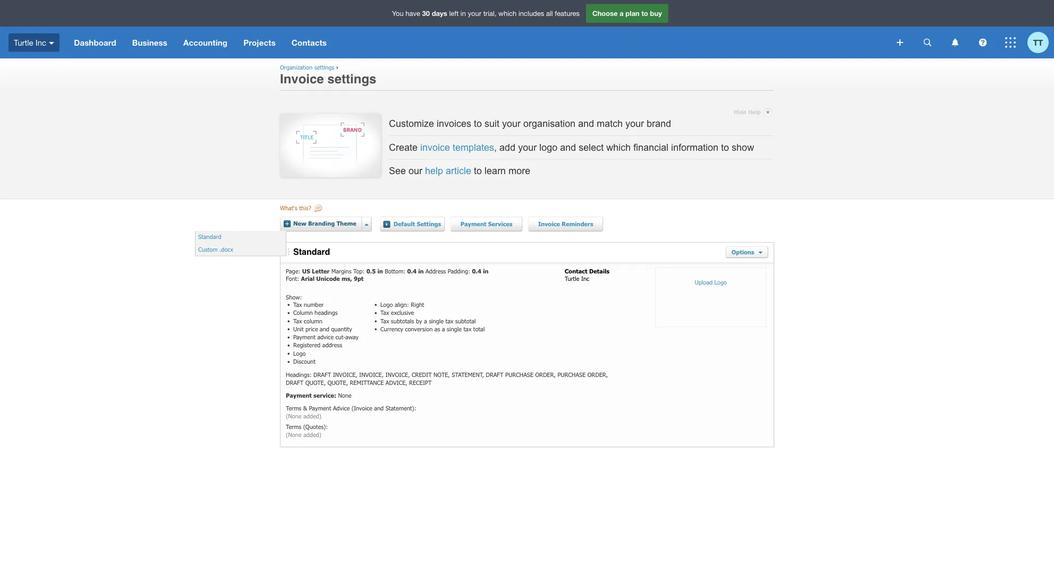 Task type: describe. For each thing, give the bounding box(es) containing it.
font:
[[286, 275, 299, 283]]

30
[[422, 9, 430, 17]]

and inside show: tax number column headings tax column unit price and quantity payment advice cut-away registered address logo discount
[[320, 326, 329, 333]]

custom
[[198, 246, 218, 253]]

turtle inside popup button
[[14, 38, 33, 47]]

and left "match"
[[578, 118, 594, 129]]

2 purchase from the left
[[558, 372, 586, 379]]

more
[[509, 165, 530, 176]]

show:
[[286, 294, 302, 301]]

choose
[[593, 9, 618, 17]]

service:
[[314, 392, 336, 399]]

which inside banner
[[499, 9, 517, 17]]

arial
[[301, 275, 315, 283]]

0 vertical spatial a
[[620, 9, 624, 17]]

show
[[732, 142, 754, 153]]

settings
[[417, 220, 441, 228]]

.docx
[[219, 246, 233, 253]]

see our help article to learn more
[[389, 165, 530, 176]]

information
[[671, 142, 719, 153]]

create invoice templates , add your logo and select which financial information to show
[[389, 142, 754, 153]]

reminders
[[562, 220, 593, 228]]

banner containing dashboard
[[0, 0, 1054, 58]]

advice,
[[386, 379, 407, 386]]

our
[[409, 165, 423, 176]]

business
[[132, 38, 167, 47]]

dashboard
[[74, 38, 116, 47]]

your right suit
[[502, 118, 521, 129]]

2 terms from the top
[[286, 423, 301, 431]]

page: us letter margins top: 0.5 in bottom: 0.4 in address padding: 0.4 in font: arial unicode ms,               9pt
[[286, 268, 489, 283]]

help
[[748, 109, 761, 115]]

2 invoice, from the left
[[359, 372, 384, 379]]

1 added) from the top
[[303, 413, 321, 420]]

2 added) from the top
[[303, 431, 321, 438]]

in right 0.5
[[378, 268, 383, 275]]

1 invoice, from the left
[[333, 372, 357, 379]]

navigation containing dashboard
[[66, 27, 890, 58]]

hide
[[734, 109, 747, 115]]

custom .docx link
[[196, 244, 294, 256]]

1 vertical spatial single
[[447, 326, 462, 333]]

turtle inside contact details turtle inc upload logo
[[565, 275, 580, 283]]

receipt
[[409, 379, 432, 386]]

turtle inc button
[[0, 27, 66, 58]]

1 purchase from the left
[[505, 372, 534, 379]]

price
[[306, 326, 318, 333]]

create
[[389, 142, 418, 153]]

1 (none from the top
[[286, 413, 302, 420]]

suit
[[485, 118, 500, 129]]

and right logo
[[560, 142, 576, 153]]

help article link
[[425, 165, 471, 176]]

1 order, from the left
[[535, 372, 556, 379]]

details
[[589, 268, 610, 275]]

help
[[425, 165, 443, 176]]

subtotal
[[455, 317, 476, 325]]

address
[[322, 342, 342, 349]]

new
[[293, 220, 307, 227]]

all
[[546, 9, 553, 17]]

svg image
[[952, 39, 959, 47]]

match
[[597, 118, 623, 129]]

conversion
[[405, 326, 433, 333]]

0.5
[[367, 268, 376, 275]]

0 horizontal spatial draft
[[286, 379, 304, 386]]

address
[[426, 268, 446, 275]]

invoice templates link
[[420, 142, 494, 153]]

logo align:                                      right tax                 exclusive tax subtotals                                                  by a single tax subtotal currency conversion as                                                          a single tax total
[[381, 301, 485, 333]]

page:
[[286, 268, 300, 275]]

have
[[406, 9, 420, 17]]

payment up &
[[286, 392, 312, 399]]

payment services
[[461, 220, 513, 228]]

default
[[394, 220, 415, 228]]

0 vertical spatial settings
[[314, 64, 334, 71]]

accounting
[[183, 38, 228, 47]]

learn
[[485, 165, 506, 176]]

right
[[411, 301, 424, 308]]

you have 30 days left in your trial, which includes all features
[[392, 9, 580, 17]]

(invoice
[[352, 405, 372, 412]]

upload
[[695, 279, 713, 286]]

standard custom .docx
[[198, 233, 233, 253]]

1 terms from the top
[[286, 405, 301, 412]]

upload logo link
[[655, 268, 767, 327]]

features
[[555, 9, 580, 17]]

payment service: none
[[286, 392, 352, 399]]

exclusive
[[391, 309, 414, 316]]

1 horizontal spatial a
[[442, 326, 445, 333]]

align:
[[395, 301, 409, 308]]

total
[[473, 326, 485, 333]]

registered
[[293, 342, 321, 349]]

›
[[336, 64, 338, 71]]

buy
[[650, 9, 662, 17]]

what's this? link
[[280, 204, 324, 214]]

payment inside terms & payment advice (invoice and statement): (none added) terms (quotes): (none added)
[[309, 405, 331, 412]]

,
[[494, 142, 497, 153]]

projects
[[243, 38, 276, 47]]

you
[[392, 9, 404, 17]]

2 horizontal spatial draft
[[486, 372, 504, 379]]

standard link
[[196, 231, 294, 244]]

advice
[[317, 334, 334, 341]]

standard for standard custom .docx
[[198, 233, 221, 240]]

your left "brand"
[[626, 118, 644, 129]]

inc inside popup button
[[36, 38, 46, 47]]

3 invoice, from the left
[[386, 372, 410, 379]]

plan
[[626, 9, 640, 17]]

organization settings › invoice settings
[[280, 64, 376, 86]]

logo inside show: tax number column headings tax column unit price and quantity payment advice cut-away registered address logo discount
[[293, 350, 306, 357]]

contacts
[[292, 38, 327, 47]]

currency
[[381, 326, 403, 333]]

terms & payment advice (invoice and statement): (none added) terms (quotes): (none added)
[[286, 405, 416, 438]]



Task type: vqa. For each thing, say whether or not it's contained in the screenshot.
vouchers
no



Task type: locate. For each thing, give the bounding box(es) containing it.
subtotals
[[391, 317, 414, 325]]

dashboard link
[[66, 27, 124, 58]]

1 horizontal spatial inc
[[581, 275, 589, 283]]

letter
[[312, 268, 330, 275]]

your
[[468, 9, 482, 17], [502, 118, 521, 129], [626, 118, 644, 129], [518, 142, 537, 153]]

added) down "(quotes):"
[[303, 431, 321, 438]]

logo inside logo align:                                      right tax                 exclusive tax subtotals                                                  by a single tax subtotal currency conversion as                                                          a single tax total
[[381, 301, 393, 308]]

column
[[293, 309, 313, 316]]

1 horizontal spatial tax
[[464, 326, 472, 333]]

1 horizontal spatial turtle
[[565, 275, 580, 283]]

which
[[499, 9, 517, 17], [607, 142, 631, 153]]

0 horizontal spatial invoice
[[280, 71, 324, 86]]

by
[[416, 317, 422, 325]]

0 vertical spatial logo
[[715, 279, 727, 286]]

2 horizontal spatial logo
[[715, 279, 727, 286]]

1 vertical spatial tax
[[464, 326, 472, 333]]

standard up "custom"
[[198, 233, 221, 240]]

0.4
[[407, 268, 417, 275], [472, 268, 481, 275]]

0 vertical spatial (none
[[286, 413, 302, 420]]

includes
[[519, 9, 544, 17]]

1 horizontal spatial purchase
[[558, 372, 586, 379]]

standard
[[198, 233, 221, 240], [293, 247, 330, 257]]

quote, up none on the left of the page
[[328, 379, 348, 386]]

statement):
[[386, 405, 416, 412]]

tt
[[1034, 38, 1043, 47]]

organization
[[280, 64, 313, 71]]

purchase
[[505, 372, 534, 379], [558, 372, 586, 379]]

payment left services at the top of page
[[461, 220, 487, 228]]

1 vertical spatial added)
[[303, 431, 321, 438]]

1 horizontal spatial invoice,
[[359, 372, 384, 379]]

0 vertical spatial inc
[[36, 38, 46, 47]]

show: tax number column headings tax column unit price and quantity payment advice cut-away registered address logo discount
[[286, 294, 359, 365]]

choose a plan to buy
[[593, 9, 662, 17]]

0 vertical spatial single
[[429, 317, 444, 325]]

(none
[[286, 413, 302, 420], [286, 431, 302, 438]]

0 vertical spatial standard
[[198, 233, 221, 240]]

payment inside show: tax number column headings tax column unit price and quantity payment advice cut-away registered address logo discount
[[293, 334, 316, 341]]

0 horizontal spatial quote,
[[305, 379, 326, 386]]

0 vertical spatial added)
[[303, 413, 321, 420]]

single up 'as'
[[429, 317, 444, 325]]

see
[[389, 165, 406, 176]]

and right (invoice
[[374, 405, 384, 412]]

quote, up payment service: none
[[305, 379, 326, 386]]

new branding theme link
[[283, 217, 362, 231]]

invoice
[[280, 71, 324, 86], [538, 220, 560, 228]]

a right 'as'
[[442, 326, 445, 333]]

1 horizontal spatial standard
[[293, 247, 330, 257]]

article
[[446, 165, 471, 176]]

to left suit
[[474, 118, 482, 129]]

tax left subtotal
[[446, 317, 454, 325]]

logo up discount
[[293, 350, 306, 357]]

contact
[[565, 268, 588, 275]]

0 horizontal spatial order,
[[535, 372, 556, 379]]

your left trial, on the top of the page
[[468, 9, 482, 17]]

organisation
[[524, 118, 576, 129]]

financial
[[634, 142, 669, 153]]

1 horizontal spatial order,
[[588, 372, 608, 379]]

2 horizontal spatial a
[[620, 9, 624, 17]]

remittance
[[350, 379, 384, 386]]

banner
[[0, 0, 1054, 58]]

draft down headings:
[[286, 379, 304, 386]]

brand
[[647, 118, 671, 129]]

svg image inside turtle inc popup button
[[49, 42, 54, 45]]

0 vertical spatial turtle
[[14, 38, 33, 47]]

advice
[[333, 405, 350, 412]]

1 0.4 from the left
[[407, 268, 417, 275]]

invoice, up none on the left of the page
[[333, 372, 357, 379]]

1 horizontal spatial 0.4
[[472, 268, 481, 275]]

standard up us
[[293, 247, 330, 257]]

options
[[732, 249, 756, 256]]

in right left
[[461, 9, 466, 17]]

templates
[[453, 142, 494, 153]]

number
[[304, 301, 324, 308]]

invoice, up the advice, at the bottom of page
[[386, 372, 410, 379]]

padding:
[[448, 268, 470, 275]]

1 vertical spatial a
[[424, 317, 427, 325]]

invoice reminders link
[[528, 217, 604, 232]]

1 horizontal spatial logo
[[381, 301, 393, 308]]

your right add
[[518, 142, 537, 153]]

tt button
[[1028, 27, 1054, 58]]

1 vertical spatial (none
[[286, 431, 302, 438]]

trial,
[[483, 9, 497, 17]]

1 vertical spatial standard
[[293, 247, 330, 257]]

0 vertical spatial terms
[[286, 405, 301, 412]]

terms
[[286, 405, 301, 412], [286, 423, 301, 431]]

0 horizontal spatial turtle
[[14, 38, 33, 47]]

note,
[[434, 372, 450, 379]]

terms left "(quotes):"
[[286, 423, 301, 431]]

contact details turtle inc upload logo
[[565, 268, 727, 286]]

us
[[302, 268, 310, 275]]

2 vertical spatial a
[[442, 326, 445, 333]]

1 vertical spatial terms
[[286, 423, 301, 431]]

invoice
[[420, 142, 450, 153]]

which down "match"
[[607, 142, 631, 153]]

select
[[579, 142, 604, 153]]

1 vertical spatial settings
[[328, 71, 376, 86]]

contacts button
[[284, 27, 335, 58]]

in right padding:
[[483, 268, 489, 275]]

default settings
[[394, 220, 441, 228]]

cut-
[[336, 334, 345, 341]]

customize
[[389, 118, 434, 129]]

to left show
[[721, 142, 729, 153]]

logo left "align:"
[[381, 301, 393, 308]]

1 quote, from the left
[[305, 379, 326, 386]]

0 vertical spatial which
[[499, 9, 517, 17]]

headings
[[315, 309, 338, 316]]

2 0.4 from the left
[[472, 268, 481, 275]]

terms left &
[[286, 405, 301, 412]]

0 horizontal spatial which
[[499, 9, 517, 17]]

payment up registered
[[293, 334, 316, 341]]

payment down payment service: none
[[309, 405, 331, 412]]

invoice, up remittance
[[359, 372, 384, 379]]

add
[[500, 142, 516, 153]]

0 horizontal spatial purchase
[[505, 372, 534, 379]]

logo inside contact details turtle inc upload logo
[[715, 279, 727, 286]]

2 quote, from the left
[[328, 379, 348, 386]]

1 vertical spatial which
[[607, 142, 631, 153]]

1 horizontal spatial single
[[447, 326, 462, 333]]

2 order, from the left
[[588, 372, 608, 379]]

a left plan at the top of page
[[620, 9, 624, 17]]

0 horizontal spatial invoice,
[[333, 372, 357, 379]]

and
[[578, 118, 594, 129], [560, 142, 576, 153], [320, 326, 329, 333], [374, 405, 384, 412]]

2 (none from the top
[[286, 431, 302, 438]]

days
[[432, 9, 447, 17]]

hide help link
[[734, 106, 773, 119]]

invoice down "organization settings" link
[[280, 71, 324, 86]]

unit
[[293, 326, 304, 333]]

0 horizontal spatial tax
[[446, 317, 454, 325]]

and inside terms & payment advice (invoice and statement): (none added) terms (quotes): (none added)
[[374, 405, 384, 412]]

navigation
[[66, 27, 890, 58]]

invoice inside the organization settings › invoice settings
[[280, 71, 324, 86]]

0 vertical spatial invoice
[[280, 71, 324, 86]]

single down subtotal
[[447, 326, 462, 333]]

(quotes):
[[303, 423, 328, 431]]

away
[[345, 334, 359, 341]]

standard inside standard custom .docx
[[198, 233, 221, 240]]

turtle
[[14, 38, 33, 47], [565, 275, 580, 283]]

unicode
[[316, 275, 340, 283]]

1 vertical spatial inc
[[581, 275, 589, 283]]

accounting button
[[175, 27, 236, 58]]

and up advice
[[320, 326, 329, 333]]

1 vertical spatial turtle
[[565, 275, 580, 283]]

draft right 'statement,'
[[486, 372, 504, 379]]

0 vertical spatial tax
[[446, 317, 454, 325]]

payment services link
[[451, 217, 523, 232]]

a right by on the bottom of the page
[[424, 317, 427, 325]]

to left buy
[[642, 9, 648, 17]]

in left 'address'
[[418, 268, 424, 275]]

headings: draft invoice,             invoice,             invoice,             credit note,             statement,             draft purchase order,                         purchase order, draft quote,                         quote,             remittance advice,             receipt
[[286, 372, 608, 386]]

tax down subtotal
[[464, 326, 472, 333]]

&
[[303, 405, 307, 412]]

0 horizontal spatial single
[[429, 317, 444, 325]]

2 vertical spatial logo
[[293, 350, 306, 357]]

2 horizontal spatial invoice,
[[386, 372, 410, 379]]

standard for standard
[[293, 247, 330, 257]]

settings down ›
[[328, 71, 376, 86]]

quote,
[[305, 379, 326, 386], [328, 379, 348, 386]]

logo
[[539, 142, 558, 153]]

draft up service:
[[314, 372, 331, 379]]

as
[[435, 326, 440, 333]]

none
[[338, 392, 352, 399]]

statement,
[[452, 372, 484, 379]]

0 horizontal spatial inc
[[36, 38, 46, 47]]

1 horizontal spatial draft
[[314, 372, 331, 379]]

1 vertical spatial invoice
[[538, 220, 560, 228]]

single
[[429, 317, 444, 325], [447, 326, 462, 333]]

0 horizontal spatial standard
[[198, 233, 221, 240]]

logo right upload
[[715, 279, 727, 286]]

0.4 right padding:
[[472, 268, 481, 275]]

settings left ›
[[314, 64, 334, 71]]

1 horizontal spatial which
[[607, 142, 631, 153]]

1 vertical spatial logo
[[381, 301, 393, 308]]

invoice left reminders
[[538, 220, 560, 228]]

added) down &
[[303, 413, 321, 420]]

tax
[[446, 317, 454, 325], [464, 326, 472, 333]]

svg image
[[1005, 37, 1016, 48], [924, 39, 932, 47], [979, 39, 987, 47], [897, 39, 903, 46], [49, 42, 54, 45]]

0.4 right bottom:
[[407, 268, 417, 275]]

projects button
[[236, 27, 284, 58]]

default settings link
[[380, 217, 445, 232]]

0 horizontal spatial logo
[[293, 350, 306, 357]]

to inside banner
[[642, 9, 648, 17]]

invoice reminders
[[538, 220, 593, 228]]

column
[[304, 317, 323, 325]]

which right trial, on the top of the page
[[499, 9, 517, 17]]

services
[[488, 220, 513, 228]]

1 horizontal spatial invoice
[[538, 220, 560, 228]]

0 horizontal spatial a
[[424, 317, 427, 325]]

9pt
[[354, 275, 364, 283]]

this?
[[299, 204, 311, 212]]

1 horizontal spatial quote,
[[328, 379, 348, 386]]

0 horizontal spatial 0.4
[[407, 268, 417, 275]]

inc inside contact details turtle inc upload logo
[[581, 275, 589, 283]]

to left learn
[[474, 165, 482, 176]]

inc
[[36, 38, 46, 47], [581, 275, 589, 283]]



